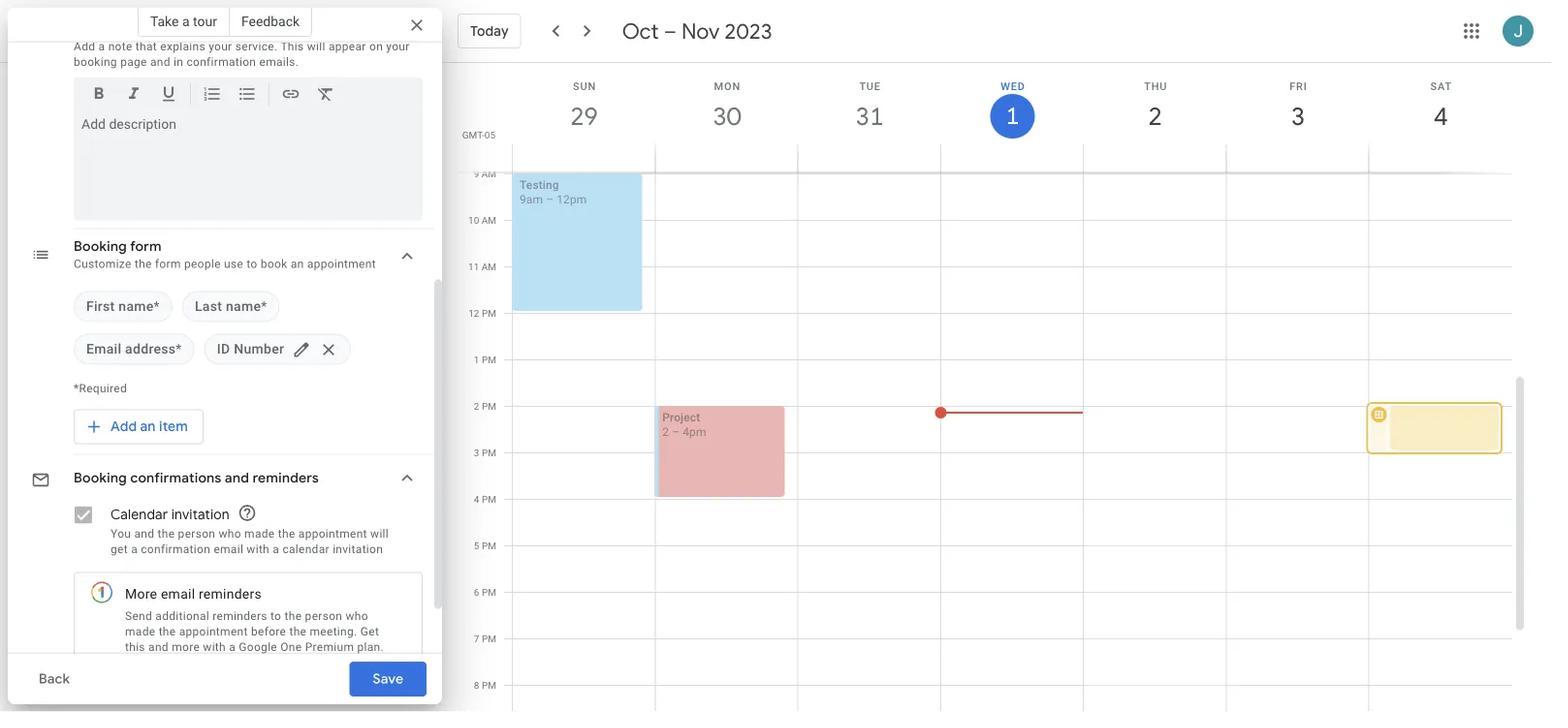 Task type: locate. For each thing, give the bounding box(es) containing it.
0 vertical spatial booking
[[74, 239, 127, 256]]

2 pm
[[474, 401, 496, 413]]

list item up the email address *
[[74, 292, 173, 323]]

pm for 7 pm
[[482, 634, 496, 645]]

1 horizontal spatial an
[[291, 258, 304, 271]]

name right last at left top
[[226, 299, 261, 315]]

on
[[369, 40, 383, 53]]

1 vertical spatial 3
[[474, 447, 479, 459]]

– right oct
[[664, 17, 677, 45]]

pm up 2 pm
[[482, 354, 496, 366]]

1 horizontal spatial to
[[271, 610, 281, 623]]

1 horizontal spatial person
[[305, 610, 342, 623]]

form left people
[[155, 258, 181, 271]]

– inside testing 9am – 12pm
[[546, 193, 554, 207]]

your down tour
[[209, 40, 232, 53]]

1 horizontal spatial *
[[176, 342, 182, 358]]

0 vertical spatial 2
[[1147, 100, 1161, 132]]

1 horizontal spatial name
[[226, 299, 261, 315]]

0 vertical spatial who
[[219, 527, 241, 541]]

1 vertical spatial 4
[[474, 494, 479, 506]]

and down calendar
[[134, 527, 154, 541]]

the inside booking form customize the form people use to book an appointment
[[135, 258, 152, 271]]

get
[[360, 625, 379, 639]]

1 horizontal spatial 4
[[1433, 100, 1447, 132]]

who down booking confirmations and reminders dropdown button
[[219, 527, 241, 541]]

take a tour
[[150, 13, 217, 29]]

appointment inside more email reminders send additional reminders to the person who made the appointment before the meeting. get this and more with a google one premium plan.
[[179, 625, 248, 639]]

3 am from the top
[[482, 261, 496, 273]]

reminders up additional
[[199, 587, 262, 603]]

an right book
[[291, 258, 304, 271]]

add down *required
[[111, 419, 137, 436]]

sat
[[1431, 80, 1452, 92]]

to inside more email reminders send additional reminders to the person who made the appointment before the meeting. get this and more with a google one premium plan.
[[271, 610, 281, 623]]

pm
[[482, 308, 496, 319], [482, 354, 496, 366], [482, 401, 496, 413], [482, 447, 496, 459], [482, 494, 496, 506], [482, 541, 496, 552], [482, 587, 496, 599], [482, 634, 496, 645], [482, 680, 496, 692]]

2 inside thu 2
[[1147, 100, 1161, 132]]

– inside project 2 – 4pm
[[672, 426, 680, 439]]

0 vertical spatial invitation
[[171, 507, 230, 525]]

who up get
[[346, 610, 368, 623]]

0 horizontal spatial email
[[161, 587, 195, 603]]

0 horizontal spatial *
[[154, 299, 160, 315]]

and inside more email reminders send additional reminders to the person who made the appointment before the meeting. get this and more with a google one premium plan.
[[148, 641, 169, 655]]

2
[[1147, 100, 1161, 132], [474, 401, 479, 413], [663, 426, 669, 439]]

1 horizontal spatial your
[[386, 40, 410, 53]]

1 vertical spatial person
[[305, 610, 342, 623]]

0 vertical spatial add
[[74, 40, 95, 53]]

5 pm from the top
[[482, 494, 496, 506]]

1 name from the left
[[119, 299, 154, 315]]

2 name from the left
[[226, 299, 261, 315]]

1 vertical spatial an
[[140, 419, 156, 436]]

3 down fri
[[1290, 100, 1304, 132]]

0 vertical spatial email
[[214, 543, 243, 557]]

form
[[130, 239, 162, 256], [155, 258, 181, 271]]

2 horizontal spatial 2
[[1147, 100, 1161, 132]]

31
[[855, 100, 883, 132]]

booking
[[74, 239, 127, 256], [74, 470, 127, 488]]

the
[[135, 258, 152, 271], [158, 527, 175, 541], [278, 527, 295, 541], [285, 610, 302, 623], [159, 625, 176, 639], [289, 625, 307, 639]]

email inside you and the person who made the appointment will get a confirmation email with a calendar invitation
[[214, 543, 243, 557]]

0 horizontal spatial 2
[[474, 401, 479, 413]]

2 am from the top
[[482, 215, 496, 226]]

4 pm from the top
[[482, 447, 496, 459]]

email down calendar invitation
[[214, 543, 243, 557]]

4 up 5
[[474, 494, 479, 506]]

29 column header
[[512, 63, 656, 172]]

1 horizontal spatial will
[[370, 527, 389, 541]]

am right 11
[[482, 261, 496, 273]]

0 vertical spatial person
[[178, 527, 215, 541]]

* up address
[[154, 299, 160, 315]]

more email reminders send additional reminders to the person who made the appointment before the meeting. get this and more with a google one premium plan.
[[125, 587, 384, 655]]

1 horizontal spatial email
[[214, 543, 243, 557]]

to
[[247, 258, 258, 271], [271, 610, 281, 623]]

remove formatting image
[[316, 84, 335, 107]]

0 horizontal spatial to
[[247, 258, 258, 271]]

11 am
[[468, 261, 496, 273]]

pm for 1 pm
[[482, 354, 496, 366]]

6 pm from the top
[[482, 541, 496, 552]]

0 vertical spatial with
[[247, 543, 270, 557]]

appointment
[[307, 258, 376, 271], [298, 527, 367, 541], [179, 625, 248, 639]]

your right on
[[386, 40, 410, 53]]

* left id
[[176, 342, 182, 358]]

2 booking from the top
[[74, 470, 127, 488]]

booking up customize
[[74, 239, 127, 256]]

sun
[[573, 80, 596, 92]]

1 down 12
[[474, 354, 479, 366]]

9am
[[520, 193, 543, 207]]

to inside booking form customize the form people use to book an appointment
[[247, 258, 258, 271]]

customize
[[74, 258, 131, 271]]

1 vertical spatial will
[[370, 527, 389, 541]]

confirmation down calendar invitation
[[141, 543, 211, 557]]

0 horizontal spatial name
[[119, 299, 154, 315]]

2 vertical spatial 2
[[663, 426, 669, 439]]

1 vertical spatial made
[[125, 625, 156, 639]]

2 down project
[[663, 426, 669, 439]]

a left google
[[229, 641, 236, 655]]

am for 9 am
[[482, 168, 496, 180]]

2 pm from the top
[[482, 354, 496, 366]]

– down project
[[672, 426, 680, 439]]

made inside more email reminders send additional reminders to the person who made the appointment before the meeting. get this and more with a google one premium plan.
[[125, 625, 156, 639]]

feedback
[[241, 13, 300, 29]]

1 vertical spatial who
[[346, 610, 368, 623]]

person inside you and the person who made the appointment will get a confirmation email with a calendar invitation
[[178, 527, 215, 541]]

0 horizontal spatial your
[[209, 40, 232, 53]]

to up before
[[271, 610, 281, 623]]

* up number
[[261, 299, 267, 315]]

am right the 10
[[482, 215, 496, 226]]

email address *
[[86, 342, 182, 358]]

pm right 5
[[482, 541, 496, 552]]

0 horizontal spatial invitation
[[171, 507, 230, 525]]

2 vertical spatial –
[[672, 426, 680, 439]]

2 horizontal spatial *
[[261, 299, 267, 315]]

0 horizontal spatial an
[[140, 419, 156, 436]]

confirmation
[[187, 55, 256, 69], [141, 543, 211, 557]]

1 vertical spatial 1
[[474, 354, 479, 366]]

1 horizontal spatial invitation
[[333, 543, 383, 557]]

formatting options toolbar
[[74, 78, 423, 119]]

confirmation up numbered list image
[[187, 55, 256, 69]]

0 vertical spatial 4
[[1433, 100, 1447, 132]]

3 pm from the top
[[482, 401, 496, 413]]

an inside booking form customize the form people use to book an appointment
[[291, 258, 304, 271]]

1 inside wed 1
[[1005, 101, 1018, 131]]

the up calendar
[[278, 527, 295, 541]]

7 pm
[[474, 634, 496, 645]]

mon
[[714, 80, 741, 92]]

with
[[247, 543, 270, 557], [203, 641, 226, 655]]

the down additional
[[159, 625, 176, 639]]

0 vertical spatial an
[[291, 258, 304, 271]]

id number list item
[[204, 335, 351, 366]]

0 vertical spatial appointment
[[307, 258, 376, 271]]

Description text field
[[81, 116, 415, 213]]

and left in
[[150, 55, 170, 69]]

1 down wed
[[1005, 101, 1018, 131]]

pm down '1 pm'
[[482, 401, 496, 413]]

0 horizontal spatial person
[[178, 527, 215, 541]]

add for add a note that explains your service. this will appear on your booking page and in confirmation emails.
[[74, 40, 95, 53]]

and right this
[[148, 641, 169, 655]]

1 vertical spatial confirmation
[[141, 543, 211, 557]]

made down send
[[125, 625, 156, 639]]

1 booking from the top
[[74, 239, 127, 256]]

name
[[119, 299, 154, 315], [226, 299, 261, 315]]

1 column header
[[940, 63, 1084, 172]]

the right customize
[[135, 258, 152, 271]]

person down calendar invitation
[[178, 527, 215, 541]]

made down booking confirmations and reminders dropdown button
[[244, 527, 275, 541]]

1 horizontal spatial with
[[247, 543, 270, 557]]

* for email address
[[176, 342, 182, 358]]

1 horizontal spatial 3
[[1290, 100, 1304, 132]]

2 vertical spatial am
[[482, 261, 496, 273]]

0 horizontal spatial with
[[203, 641, 226, 655]]

1 vertical spatial add
[[111, 419, 137, 436]]

person up meeting.
[[305, 610, 342, 623]]

3 column header
[[1226, 63, 1370, 172]]

pm right 12
[[482, 308, 496, 319]]

grid
[[450, 63, 1528, 713]]

pm right 8
[[482, 680, 496, 692]]

a up the booking
[[98, 40, 105, 53]]

0 vertical spatial confirmation
[[187, 55, 256, 69]]

4pm
[[683, 426, 706, 439]]

invitation down booking confirmations and reminders
[[171, 507, 230, 525]]

5 pm
[[474, 541, 496, 552]]

grid containing 29
[[450, 63, 1528, 713]]

add inside button
[[111, 419, 137, 436]]

the down calendar invitation
[[158, 527, 175, 541]]

1 horizontal spatial 1
[[1005, 101, 1018, 131]]

first name *
[[86, 299, 160, 315]]

add inside 'add a note that explains your service. this will appear on your booking page and in confirmation emails.'
[[74, 40, 95, 53]]

booking up calendar
[[74, 470, 127, 488]]

0 horizontal spatial will
[[307, 40, 326, 53]]

and
[[150, 55, 170, 69], [225, 470, 249, 488], [134, 527, 154, 541], [148, 641, 169, 655]]

a left tour
[[182, 13, 190, 29]]

booking inside booking form customize the form people use to book an appointment
[[74, 239, 127, 256]]

pm for 2 pm
[[482, 401, 496, 413]]

list item
[[74, 292, 173, 323], [182, 292, 280, 323], [74, 335, 195, 366]]

reminders inside dropdown button
[[253, 470, 319, 488]]

appointment inside you and the person who made the appointment will get a confirmation email with a calendar invitation
[[298, 527, 367, 541]]

people
[[184, 258, 221, 271]]

0 horizontal spatial made
[[125, 625, 156, 639]]

2 down '1 pm'
[[474, 401, 479, 413]]

person inside more email reminders send additional reminders to the person who made the appointment before the meeting. get this and more with a google one premium plan.
[[305, 610, 342, 623]]

pm for 12 pm
[[482, 308, 496, 319]]

meeting.
[[310, 625, 357, 639]]

am right 9
[[482, 168, 496, 180]]

will
[[307, 40, 326, 53], [370, 527, 389, 541]]

reminders up you and the person who made the appointment will get a confirmation email with a calendar invitation
[[253, 470, 319, 488]]

2 your from the left
[[386, 40, 410, 53]]

list item down use
[[182, 292, 280, 323]]

0 horizontal spatial who
[[219, 527, 241, 541]]

1 vertical spatial 2
[[474, 401, 479, 413]]

and inside 'add a note that explains your service. this will appear on your booking page and in confirmation emails.'
[[150, 55, 170, 69]]

1 vertical spatial invitation
[[333, 543, 383, 557]]

reminders
[[253, 470, 319, 488], [199, 587, 262, 603], [213, 610, 267, 623]]

1 vertical spatial to
[[271, 610, 281, 623]]

0 vertical spatial will
[[307, 40, 326, 53]]

3
[[1290, 100, 1304, 132], [474, 447, 479, 459]]

1 horizontal spatial 2
[[663, 426, 669, 439]]

your
[[209, 40, 232, 53], [386, 40, 410, 53]]

8
[[474, 680, 479, 692]]

1 your from the left
[[209, 40, 232, 53]]

sat 4
[[1431, 80, 1452, 132]]

pm for 4 pm
[[482, 494, 496, 506]]

9 pm from the top
[[482, 680, 496, 692]]

0 vertical spatial am
[[482, 168, 496, 180]]

2 vertical spatial appointment
[[179, 625, 248, 639]]

last
[[195, 299, 222, 315]]

appear
[[329, 40, 366, 53]]

2 column header
[[1083, 63, 1227, 172]]

– down testing
[[546, 193, 554, 207]]

this
[[125, 641, 145, 655]]

sun 29
[[569, 80, 597, 132]]

1 pm
[[474, 354, 496, 366]]

feedback button
[[230, 6, 312, 37]]

you and the person who made the appointment will get a confirmation email with a calendar invitation
[[111, 527, 389, 557]]

pm right "7"
[[482, 634, 496, 645]]

0 vertical spatial made
[[244, 527, 275, 541]]

12 pm
[[469, 308, 496, 319]]

who inside you and the person who made the appointment will get a confirmation email with a calendar invitation
[[219, 527, 241, 541]]

0 vertical spatial 1
[[1005, 101, 1018, 131]]

a inside 'add a note that explains your service. this will appear on your booking page and in confirmation emails.'
[[98, 40, 105, 53]]

one
[[280, 641, 302, 655]]

booking
[[74, 55, 117, 69]]

confirmation inside you and the person who made the appointment will get a confirmation email with a calendar invitation
[[141, 543, 211, 557]]

form up customize
[[130, 239, 162, 256]]

service.
[[235, 40, 278, 53]]

appointment right book
[[307, 258, 376, 271]]

4 down sat
[[1433, 100, 1447, 132]]

email
[[86, 342, 122, 358]]

0 horizontal spatial add
[[74, 40, 95, 53]]

list item down first name *
[[74, 335, 195, 366]]

2 inside project 2 – 4pm
[[663, 426, 669, 439]]

gmt-05
[[462, 129, 495, 141]]

1 vertical spatial am
[[482, 215, 496, 226]]

31 column header
[[798, 63, 941, 172]]

will inside you and the person who made the appointment will get a confirmation email with a calendar invitation
[[370, 527, 389, 541]]

2 for 2
[[1147, 100, 1161, 132]]

an left item
[[140, 419, 156, 436]]

invitation right calendar
[[333, 543, 383, 557]]

to right use
[[247, 258, 258, 271]]

gmt-
[[462, 129, 485, 141]]

1 vertical spatial booking
[[74, 470, 127, 488]]

1 horizontal spatial made
[[244, 527, 275, 541]]

appointment inside booking form customize the form people use to book an appointment
[[307, 258, 376, 271]]

and right confirmations
[[225, 470, 249, 488]]

will for this
[[307, 40, 326, 53]]

will inside 'add a note that explains your service. this will appear on your booking page and in confirmation emails.'
[[307, 40, 326, 53]]

with right more
[[203, 641, 226, 655]]

in
[[174, 55, 183, 69]]

9 am
[[474, 168, 496, 180]]

1
[[1005, 101, 1018, 131], [474, 354, 479, 366]]

2 down thu
[[1147, 100, 1161, 132]]

29
[[569, 100, 597, 132]]

a right get
[[131, 543, 138, 557]]

pm right 6 at the bottom left
[[482, 587, 496, 599]]

id
[[217, 342, 230, 358]]

email inside more email reminders send additional reminders to the person who made the appointment before the meeting. get this and more with a google one premium plan.
[[161, 587, 195, 603]]

appointment up calendar
[[298, 527, 367, 541]]

1 vertical spatial email
[[161, 587, 195, 603]]

thu 2
[[1144, 80, 1168, 132]]

friday, november 3 element
[[1276, 94, 1321, 139]]

add up the booking
[[74, 40, 95, 53]]

1 vertical spatial appointment
[[298, 527, 367, 541]]

1 vertical spatial –
[[546, 193, 554, 207]]

10 am
[[468, 215, 496, 226]]

reminders up before
[[213, 610, 267, 623]]

and inside you and the person who made the appointment will get a confirmation email with a calendar invitation
[[134, 527, 154, 541]]

appointment up more
[[179, 625, 248, 639]]

0 vertical spatial reminders
[[253, 470, 319, 488]]

1 horizontal spatial add
[[111, 419, 137, 436]]

am
[[482, 168, 496, 180], [482, 215, 496, 226], [482, 261, 496, 273]]

who inside more email reminders send additional reminders to the person who made the appointment before the meeting. get this and more with a google one premium plan.
[[346, 610, 368, 623]]

1 am from the top
[[482, 168, 496, 180]]

address
[[125, 342, 176, 358]]

8 pm from the top
[[482, 634, 496, 645]]

1 vertical spatial with
[[203, 641, 226, 655]]

pm up '4 pm' at the left bottom of the page
[[482, 447, 496, 459]]

name right first
[[119, 299, 154, 315]]

0 vertical spatial to
[[247, 258, 258, 271]]

0 vertical spatial 3
[[1290, 100, 1304, 132]]

4
[[1433, 100, 1447, 132], [474, 494, 479, 506]]

email up additional
[[161, 587, 195, 603]]

made inside you and the person who made the appointment will get a confirmation email with a calendar invitation
[[244, 527, 275, 541]]

with inside you and the person who made the appointment will get a confirmation email with a calendar invitation
[[247, 543, 270, 557]]

invitation
[[171, 507, 230, 525], [333, 543, 383, 557]]

pm down 3 pm
[[482, 494, 496, 506]]

1 pm from the top
[[482, 308, 496, 319]]

booking inside dropdown button
[[74, 470, 127, 488]]

a inside more email reminders send additional reminders to the person who made the appointment before the meeting. get this and more with a google one premium plan.
[[229, 641, 236, 655]]

first
[[86, 299, 115, 315]]

with left calendar
[[247, 543, 270, 557]]

list item containing first name
[[74, 292, 173, 323]]

1 horizontal spatial who
[[346, 610, 368, 623]]

mon 30
[[712, 80, 741, 132]]

0 horizontal spatial 1
[[474, 354, 479, 366]]

7 pm from the top
[[482, 587, 496, 599]]

3 up '4 pm' at the left bottom of the page
[[474, 447, 479, 459]]



Task type: describe. For each thing, give the bounding box(es) containing it.
wednesday, november 1, today element
[[990, 94, 1035, 139]]

2 for 2 – 4pm
[[663, 426, 669, 439]]

pm for 8 pm
[[482, 680, 496, 692]]

google
[[239, 641, 277, 655]]

tue
[[859, 80, 881, 92]]

this
[[281, 40, 304, 53]]

back
[[39, 671, 70, 688]]

12pm
[[557, 193, 587, 207]]

05
[[485, 129, 495, 141]]

name for first name
[[119, 299, 154, 315]]

0 horizontal spatial 4
[[474, 494, 479, 506]]

confirmations
[[130, 470, 221, 488]]

project 2 – 4pm
[[663, 411, 706, 439]]

more
[[172, 641, 200, 655]]

booking for booking confirmations and reminders
[[74, 470, 127, 488]]

and inside dropdown button
[[225, 470, 249, 488]]

1 vertical spatial form
[[155, 258, 181, 271]]

6
[[474, 587, 479, 599]]

oct
[[622, 17, 659, 45]]

0 vertical spatial form
[[130, 239, 162, 256]]

insert link image
[[281, 84, 301, 107]]

2023
[[725, 17, 772, 45]]

emails.
[[259, 55, 299, 69]]

fri
[[1290, 80, 1308, 92]]

booking form customize the form people use to book an appointment
[[74, 239, 376, 271]]

take
[[150, 13, 179, 29]]

use
[[224, 258, 243, 271]]

today button
[[458, 8, 521, 54]]

note
[[108, 40, 132, 53]]

testing 9am – 12pm
[[520, 178, 587, 207]]

plan.
[[357, 641, 384, 655]]

fri 3
[[1290, 80, 1308, 132]]

11
[[468, 261, 479, 273]]

4 pm
[[474, 494, 496, 506]]

tour
[[193, 13, 217, 29]]

you
[[111, 527, 131, 541]]

2 vertical spatial reminders
[[213, 610, 267, 623]]

get
[[111, 543, 128, 557]]

pm for 6 pm
[[482, 587, 496, 599]]

a left calendar
[[273, 543, 279, 557]]

confirmation inside 'add a note that explains your service. this will appear on your booking page and in confirmation emails.'
[[187, 55, 256, 69]]

invitation inside you and the person who made the appointment will get a confirmation email with a calendar invitation
[[333, 543, 383, 557]]

before
[[251, 625, 286, 639]]

* for first name
[[154, 299, 160, 315]]

the up before
[[285, 610, 302, 623]]

am for 11 am
[[482, 261, 496, 273]]

the up 'one'
[[289, 625, 307, 639]]

that
[[136, 40, 157, 53]]

5
[[474, 541, 479, 552]]

book
[[261, 258, 288, 271]]

1 vertical spatial reminders
[[199, 587, 262, 603]]

3 pm
[[474, 447, 496, 459]]

*required
[[74, 382, 127, 396]]

30
[[712, 100, 740, 132]]

sunday, october 29 element
[[562, 94, 607, 139]]

12
[[469, 308, 479, 319]]

10
[[468, 215, 479, 226]]

calendar
[[283, 543, 330, 557]]

4 inside sat 4
[[1433, 100, 1447, 132]]

tuesday, october 31 element
[[848, 94, 892, 139]]

more
[[125, 587, 157, 603]]

thu
[[1144, 80, 1168, 92]]

underline image
[[159, 84, 178, 107]]

booking confirmations and reminders
[[74, 470, 319, 488]]

– for project 2 – 4pm
[[672, 426, 680, 439]]

thursday, november 2 element
[[1133, 94, 1178, 139]]

pm for 3 pm
[[482, 447, 496, 459]]

8 pm
[[474, 680, 496, 692]]

numbered list image
[[203, 84, 222, 107]]

wed 1
[[1001, 80, 1026, 131]]

monday, october 30 element
[[705, 94, 749, 139]]

booking confirmations and reminders button
[[66, 460, 431, 495]]

list item containing email address
[[74, 335, 195, 366]]

today
[[470, 22, 509, 40]]

id number
[[217, 342, 284, 358]]

tue 31
[[855, 80, 883, 132]]

send
[[125, 610, 152, 623]]

list item containing last name
[[182, 292, 280, 323]]

am for 10 am
[[482, 215, 496, 226]]

explains
[[160, 40, 205, 53]]

add a note that explains your service. this will appear on your booking page and in confirmation emails.
[[74, 40, 410, 69]]

add for add an item
[[111, 419, 137, 436]]

italic image
[[124, 84, 144, 107]]

7
[[474, 634, 479, 645]]

with inside more email reminders send additional reminders to the person who made the appointment before the meeting. get this and more with a google one premium plan.
[[203, 641, 226, 655]]

6 pm
[[474, 587, 496, 599]]

calendar invitation
[[111, 507, 230, 525]]

30 column header
[[655, 63, 799, 172]]

– for testing 9am – 12pm
[[546, 193, 554, 207]]

a inside button
[[182, 13, 190, 29]]

3 inside fri 3
[[1290, 100, 1304, 132]]

add an item
[[111, 419, 188, 436]]

testing
[[520, 178, 559, 192]]

* for last name
[[261, 299, 267, 315]]

number
[[234, 342, 284, 358]]

will for appointment
[[370, 527, 389, 541]]

bulleted list image
[[238, 84, 257, 107]]

item
[[159, 419, 188, 436]]

an inside button
[[140, 419, 156, 436]]

4 column header
[[1369, 63, 1513, 172]]

booking for booking form customize the form people use to book an appointment
[[74, 239, 127, 256]]

nov
[[682, 17, 720, 45]]

0 vertical spatial –
[[664, 17, 677, 45]]

name for last name
[[226, 299, 261, 315]]

last name *
[[195, 299, 267, 315]]

saturday, november 4 element
[[1419, 94, 1464, 139]]

bold image
[[89, 84, 109, 107]]

page
[[120, 55, 147, 69]]

9
[[474, 168, 479, 180]]

pm for 5 pm
[[482, 541, 496, 552]]

take a tour button
[[138, 6, 230, 37]]

premium
[[305, 641, 354, 655]]

additional
[[155, 610, 209, 623]]

0 horizontal spatial 3
[[474, 447, 479, 459]]

wed
[[1001, 80, 1026, 92]]



Task type: vqa. For each thing, say whether or not it's contained in the screenshot.
appointment in the More email reminders Send additional reminders to the person who made the appointment before the meeting. Get this and more with a Google One Premium plan.
yes



